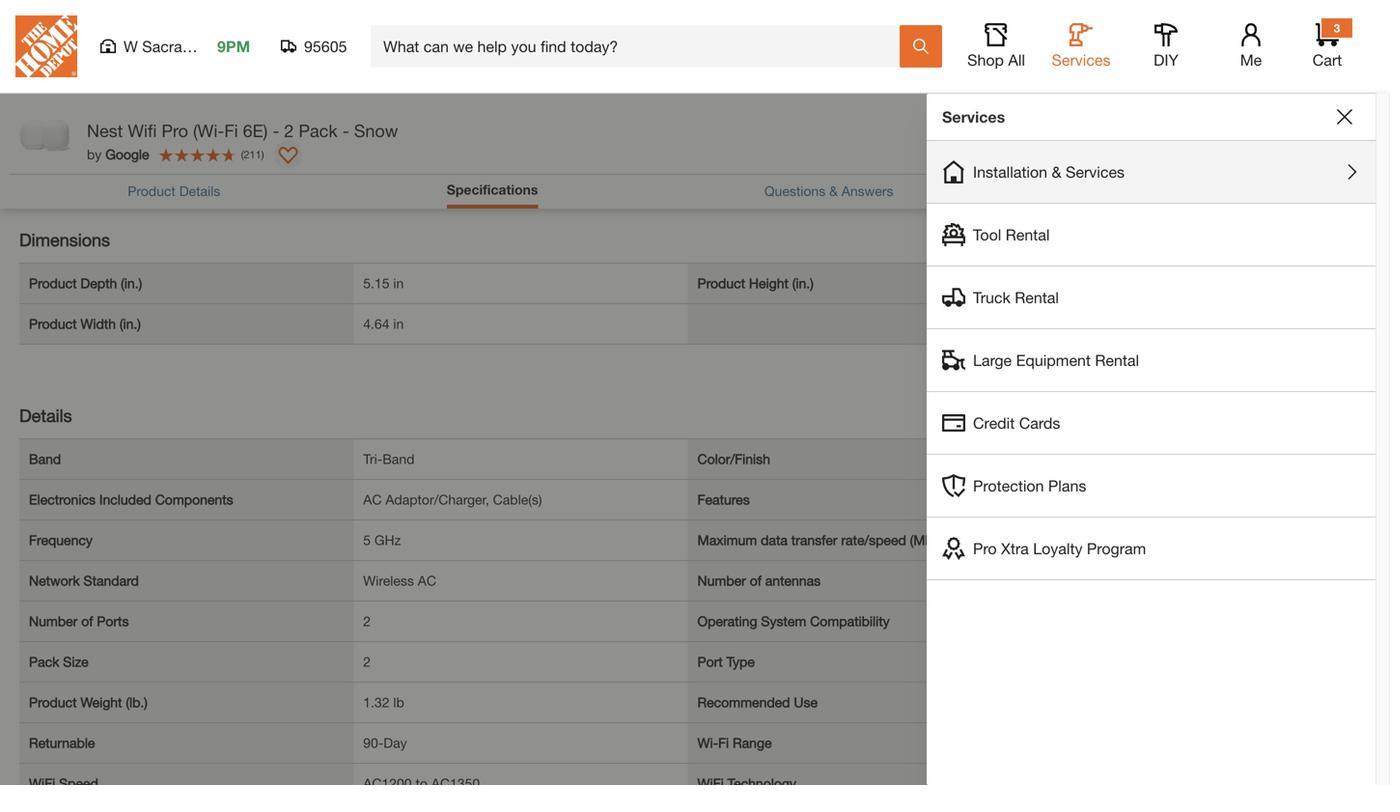 Task type: vqa. For each thing, say whether or not it's contained in the screenshot.
leftmost 4.64
yes



Task type: locate. For each thing, give the bounding box(es) containing it.
5.15 up 4.64 in
[[363, 275, 390, 291]]

pro left xtra
[[974, 539, 997, 558]]

specifications dimensions: h 3.34 in , w 4.64 in , d 5.15 in
[[10, 131, 268, 178]]

1 horizontal spatial $
[[1160, 132, 1166, 144]]

99 right 299
[[1187, 132, 1198, 144]]

0 vertical spatial 4.64
[[166, 162, 192, 178]]

& for questions
[[830, 183, 838, 199]]

0 vertical spatial number
[[698, 573, 747, 589]]

1 horizontal spatial snow
[[1032, 451, 1067, 467]]

0 horizontal spatial 4.64
[[166, 162, 192, 178]]

product depth (in.)
[[29, 275, 142, 291]]

fi
[[224, 120, 238, 141], [719, 735, 729, 751]]

1 horizontal spatial band
[[383, 451, 415, 467]]

1 vertical spatial wireless
[[363, 573, 414, 589]]

services up tool rental "link"
[[1066, 163, 1125, 181]]

details down "d" on the left top
[[179, 183, 220, 199]]

rental for truck rental
[[1015, 288, 1060, 307]]

0 horizontal spatial -
[[273, 120, 279, 141]]

1 vertical spatial 4.64
[[363, 316, 390, 332]]

ac
[[363, 492, 382, 507], [418, 573, 437, 589]]

2 horizontal spatial details
[[179, 183, 220, 199]]

$ up installation & services
[[1097, 139, 1104, 153]]

5.15 down (
[[227, 162, 253, 178]]

0 horizontal spatial &
[[830, 183, 838, 199]]

0 horizontal spatial band
[[29, 451, 61, 467]]

4.64 left "d" on the left top
[[166, 162, 192, 178]]

day
[[384, 735, 407, 751]]

1 horizontal spatial specifications
[[447, 182, 538, 198]]

5 ghz
[[363, 532, 401, 548]]

0 vertical spatial 2
[[284, 120, 294, 141]]

1 horizontal spatial fi
[[719, 735, 729, 751]]

1 , from the left
[[142, 162, 146, 178]]

( 211 )
[[241, 148, 264, 161]]

0 vertical spatial fi
[[224, 120, 238, 141]]

large equipment rental link
[[927, 329, 1376, 391]]

product details down "d" on the left top
[[128, 183, 220, 199]]

0 vertical spatial specifications
[[10, 131, 127, 152]]

5.15
[[227, 162, 253, 178], [363, 275, 390, 291]]

6e)
[[243, 120, 268, 141]]

rental inside "link"
[[1006, 226, 1050, 244]]

2 for pack size
[[363, 654, 371, 670]]

menu containing installation & services
[[927, 141, 1376, 581]]

specifications for specifications dimensions: h 3.34 in , w 4.64 in , d 5.15 in
[[10, 131, 127, 152]]

0 vertical spatial &
[[1052, 163, 1062, 181]]

(in.) for product depth (in.)
[[121, 275, 142, 291]]

details up electronics
[[19, 405, 72, 426]]

0 horizontal spatial w
[[124, 37, 138, 56]]

1200
[[1032, 532, 1062, 548]]

in left "d" on the left top
[[196, 162, 206, 178]]

product down pack size
[[29, 694, 77, 710]]

(in.) for product width (in.)
[[120, 316, 141, 332]]

5.15 in
[[363, 275, 404, 291]]

operating
[[698, 613, 758, 629]]

pro right wifi
[[162, 120, 188, 141]]

0 vertical spatial pack
[[299, 120, 338, 141]]

0 vertical spatial rental
[[1006, 226, 1050, 244]]

$ for 299
[[1160, 132, 1166, 144]]

services inside menu
[[1066, 163, 1125, 181]]

& inside button
[[1052, 163, 1062, 181]]

product left width
[[29, 316, 77, 332]]

(wi-
[[193, 120, 224, 141]]

range
[[733, 735, 772, 751]]

wireless down ghz
[[363, 573, 414, 589]]

truck
[[974, 288, 1011, 307]]

product details
[[10, 65, 137, 85], [128, 183, 220, 199]]

1 horizontal spatial pack
[[299, 120, 338, 141]]

(in.) for product height (in.)
[[793, 275, 814, 291]]

1 horizontal spatial number
[[698, 573, 747, 589]]

wireless for wireless
[[1032, 492, 1083, 507]]

ac down adaptor/charger,
[[418, 573, 437, 589]]

of left ports at the bottom left of the page
[[81, 613, 93, 629]]

rate/speed
[[842, 532, 907, 548]]

services down shop
[[943, 108, 1006, 126]]

1 horizontal spatial 3.34
[[1032, 275, 1059, 291]]

$ inside $ 239 99
[[1097, 139, 1104, 153]]

, down wifi
[[142, 162, 146, 178]]

rental right tool at the right top of the page
[[1006, 226, 1050, 244]]

(in.) right 'height'
[[793, 275, 814, 291]]

0 vertical spatial snow
[[354, 120, 398, 141]]

0 vertical spatial w
[[124, 37, 138, 56]]

number
[[698, 573, 747, 589], [29, 613, 78, 629]]

1 vertical spatial 3.34
[[1032, 275, 1059, 291]]

1 horizontal spatial 5.15
[[363, 275, 390, 291]]

rental for tool rental
[[1006, 226, 1050, 244]]

0 vertical spatial of
[[750, 573, 762, 589]]

1 vertical spatial w
[[149, 162, 162, 178]]

1 vertical spatial specifications
[[447, 182, 538, 198]]

2 vertical spatial details
[[19, 405, 72, 426]]

1 horizontal spatial of
[[750, 573, 762, 589]]

fi left 6e)
[[224, 120, 238, 141]]

2 - from the left
[[343, 120, 349, 141]]

maximum data transfer rate/speed (mbps)
[[698, 532, 952, 548]]

,
[[142, 162, 146, 178], [206, 162, 210, 178]]

0 vertical spatial 5.15
[[227, 162, 253, 178]]

0 horizontal spatial wireless
[[363, 573, 414, 589]]

0 vertical spatial 3.34
[[101, 162, 128, 178]]

menu
[[927, 141, 1376, 581]]

diy button
[[1136, 23, 1198, 70]]

ghz
[[375, 532, 401, 548]]

2 , from the left
[[206, 162, 210, 178]]

specifications button
[[447, 180, 538, 204], [447, 180, 538, 200]]

99 inside $ 239 99
[[1142, 139, 1155, 153]]

drawer close image
[[1338, 109, 1353, 125]]

1 vertical spatial of
[[81, 613, 93, 629]]

recommended use
[[698, 694, 818, 710]]

& right installation
[[1052, 163, 1062, 181]]

0 horizontal spatial fi
[[224, 120, 238, 141]]

1 vertical spatial snow
[[1032, 451, 1067, 467]]

0 horizontal spatial $
[[1097, 139, 1104, 153]]

lb
[[394, 694, 405, 710]]

compatibility
[[811, 613, 890, 629]]

0 vertical spatial pro
[[162, 120, 188, 141]]

number down the maximum
[[698, 573, 747, 589]]

1 horizontal spatial -
[[343, 120, 349, 141]]

1 vertical spatial details
[[179, 183, 220, 199]]

(lb.)
[[126, 694, 148, 710]]

services right all
[[1052, 51, 1111, 69]]

1 horizontal spatial 99
[[1187, 132, 1198, 144]]

0 horizontal spatial pack
[[29, 654, 59, 670]]

299
[[1166, 132, 1184, 144]]

weight
[[81, 694, 122, 710]]

w sacramento 9pm
[[124, 37, 250, 56]]

2 vertical spatial 2
[[363, 654, 371, 670]]

0 horizontal spatial 3.34
[[101, 162, 128, 178]]

1 horizontal spatial pro
[[974, 539, 997, 558]]

- right 6e)
[[273, 120, 279, 141]]

pack right 6e)
[[299, 120, 338, 141]]

4.64 down the 5.15 in
[[363, 316, 390, 332]]

wireless up 1200 on the right bottom
[[1032, 492, 1083, 507]]

2 for number of ports
[[363, 613, 371, 629]]

top button
[[1338, 94, 1381, 137]]

3.34 right truck
[[1032, 275, 1059, 291]]

& left the answers
[[830, 183, 838, 199]]

2 right 6e)
[[284, 120, 294, 141]]

fi left range
[[719, 735, 729, 751]]

product down 'specifications dimensions: h 3.34 in , w 4.64 in , d 5.15 in'
[[128, 183, 176, 199]]

electronics included components
[[29, 492, 233, 507]]

1 vertical spatial &
[[830, 183, 838, 199]]

rental right truck
[[1015, 288, 1060, 307]]

details
[[80, 65, 137, 85], [179, 183, 220, 199], [19, 405, 72, 426]]

2 vertical spatial services
[[1066, 163, 1125, 181]]

pack
[[299, 120, 338, 141], [29, 654, 59, 670]]

1 vertical spatial 5.15
[[363, 275, 390, 291]]

pro
[[162, 120, 188, 141], [974, 539, 997, 558]]

credit cards
[[974, 414, 1061, 432]]

rental right equipment
[[1096, 351, 1140, 369]]

(in.) right depth
[[121, 275, 142, 291]]

1 horizontal spatial &
[[1052, 163, 1062, 181]]

tool
[[974, 226, 1002, 244]]

band up electronics
[[29, 451, 61, 467]]

&
[[1052, 163, 1062, 181], [830, 183, 838, 199]]

0 horizontal spatial of
[[81, 613, 93, 629]]

ac down the tri-
[[363, 492, 382, 507]]

product up product image
[[10, 65, 75, 85]]

in right truck rental
[[1062, 275, 1073, 291]]

(in.) right width
[[120, 316, 141, 332]]

$ 239 99
[[1097, 135, 1155, 163]]

in down wifi
[[131, 162, 142, 178]]

(in.)
[[121, 275, 142, 291], [793, 275, 814, 291], [120, 316, 141, 332]]

90-
[[363, 735, 384, 751]]

band up adaptor/charger,
[[383, 451, 415, 467]]

port
[[698, 654, 723, 670]]

1 horizontal spatial wireless
[[1032, 492, 1083, 507]]

of for ports
[[81, 613, 93, 629]]

0 horizontal spatial specifications
[[10, 131, 127, 152]]

211
[[244, 148, 262, 161]]

specifications inside 'specifications dimensions: h 3.34 in , w 4.64 in , d 5.15 in'
[[10, 131, 127, 152]]

1 vertical spatial number
[[29, 613, 78, 629]]

1 horizontal spatial details
[[80, 65, 137, 85]]

w
[[124, 37, 138, 56], [149, 162, 162, 178]]

product left 'height'
[[698, 275, 746, 291]]

0 vertical spatial product details
[[10, 65, 137, 85]]

me button
[[1221, 23, 1283, 70]]

of left antennas
[[750, 573, 762, 589]]

0 horizontal spatial 5.15
[[227, 162, 253, 178]]

w left the sacramento
[[124, 37, 138, 56]]

0 vertical spatial ac
[[363, 492, 382, 507]]

specifications for specifications
[[447, 182, 538, 198]]

2 down wireless ac
[[363, 613, 371, 629]]

all
[[1009, 51, 1026, 69]]

google
[[105, 146, 149, 162]]

tri-
[[363, 451, 383, 467]]

number down network at the bottom of the page
[[29, 613, 78, 629]]

in
[[131, 162, 142, 178], [196, 162, 206, 178], [257, 162, 268, 178], [394, 275, 404, 291], [1062, 275, 1073, 291], [394, 316, 404, 332]]

0 horizontal spatial ,
[[142, 162, 146, 178]]

$ 299 . 99
[[1160, 132, 1198, 144]]

99 left 299
[[1142, 139, 1155, 153]]

ac adaptor/charger, cable(s)
[[363, 492, 542, 507]]

0 horizontal spatial 99
[[1142, 139, 1155, 153]]

pack left size
[[29, 654, 59, 670]]

installation
[[974, 163, 1048, 181]]

1 horizontal spatial ac
[[418, 573, 437, 589]]

95605
[[304, 37, 347, 56]]

product
[[10, 65, 75, 85], [128, 183, 176, 199], [29, 275, 77, 291], [698, 275, 746, 291], [29, 316, 77, 332], [29, 694, 77, 710]]

of
[[750, 573, 762, 589], [81, 613, 93, 629]]

$ left .
[[1160, 132, 1166, 144]]

1 vertical spatial 2
[[363, 613, 371, 629]]

details up nest in the left top of the page
[[80, 65, 137, 85]]

- down 95605
[[343, 120, 349, 141]]

0 vertical spatial wireless
[[1032, 492, 1083, 507]]

color/finish
[[698, 451, 771, 467]]

pro xtra loyalty program
[[974, 539, 1147, 558]]

adaptor/charger,
[[386, 492, 490, 507]]

99
[[1187, 132, 1198, 144], [1142, 139, 1155, 153]]

pro inside "link"
[[974, 539, 997, 558]]

3.34
[[101, 162, 128, 178], [1032, 275, 1059, 291]]

0 horizontal spatial number
[[29, 613, 78, 629]]

operating system compatibility
[[698, 613, 890, 629]]

1 vertical spatial rental
[[1015, 288, 1060, 307]]

0 horizontal spatial details
[[19, 405, 72, 426]]

number of ports
[[29, 613, 129, 629]]

feedback link image
[[1365, 326, 1391, 431]]

1 horizontal spatial ,
[[206, 162, 210, 178]]

2 band from the left
[[383, 451, 415, 467]]

1 vertical spatial pro
[[974, 539, 997, 558]]

, left "d" on the left top
[[206, 162, 210, 178]]

3.34 right h
[[101, 162, 128, 178]]

questions & answers button
[[765, 181, 894, 201], [765, 181, 894, 201]]

$ for 239
[[1097, 139, 1104, 153]]

product details up nest in the left top of the page
[[10, 65, 137, 85]]

1 horizontal spatial w
[[149, 162, 162, 178]]

dimensions
[[19, 229, 110, 250]]

w right the google
[[149, 162, 162, 178]]

-
[[273, 120, 279, 141], [343, 120, 349, 141]]

2 up 1.32
[[363, 654, 371, 670]]



Task type: describe. For each thing, give the bounding box(es) containing it.
& for installation
[[1052, 163, 1062, 181]]

installation & services
[[974, 163, 1125, 181]]

shop all button
[[966, 23, 1028, 70]]

cable(s)
[[493, 492, 542, 507]]

cards
[[1020, 414, 1061, 432]]

pack size
[[29, 654, 89, 670]]

cart 3
[[1313, 21, 1343, 69]]

standard
[[84, 573, 139, 589]]

data
[[761, 532, 788, 548]]

sacramento
[[142, 37, 226, 56]]

maximum
[[698, 532, 758, 548]]

use
[[794, 694, 818, 710]]

4.64 inside 'specifications dimensions: h 3.34 in , w 4.64 in , d 5.15 in'
[[166, 162, 192, 178]]

recommended
[[698, 694, 791, 710]]

dimensions:
[[10, 162, 84, 178]]

wi-fi range
[[698, 735, 772, 751]]

large equipment rental
[[974, 351, 1140, 369]]

0 horizontal spatial ac
[[363, 492, 382, 507]]

product height (in.)
[[698, 275, 814, 291]]

of for antennas
[[750, 573, 762, 589]]

1 band from the left
[[29, 451, 61, 467]]

shop all
[[968, 51, 1026, 69]]

in down )
[[257, 162, 268, 178]]

1 vertical spatial fi
[[719, 735, 729, 751]]

1 vertical spatial product details
[[128, 183, 220, 199]]

1 - from the left
[[273, 120, 279, 141]]

3.34 inside 'specifications dimensions: h 3.34 in , w 4.64 in , d 5.15 in'
[[101, 162, 128, 178]]

features
[[698, 492, 750, 507]]

questions
[[765, 183, 826, 199]]

w inside 'specifications dimensions: h 3.34 in , w 4.64 in , d 5.15 in'
[[149, 162, 162, 178]]

in up 4.64 in
[[394, 275, 404, 291]]

pro xtra loyalty program link
[[927, 518, 1376, 580]]

network standard
[[29, 573, 139, 589]]

truck rental link
[[927, 267, 1376, 328]]

by google
[[87, 146, 149, 162]]

tool rental
[[974, 226, 1050, 244]]

system
[[762, 613, 807, 629]]

wi-
[[698, 735, 719, 751]]

d
[[214, 162, 223, 178]]

3
[[1335, 21, 1341, 35]]

tool rental link
[[927, 204, 1376, 266]]

.
[[1184, 132, 1187, 144]]

product down dimensions
[[29, 275, 77, 291]]

protection
[[974, 477, 1045, 495]]

by
[[87, 146, 102, 162]]

credit cards link
[[927, 392, 1376, 454]]

What can we help you find today? search field
[[383, 26, 899, 67]]

(
[[241, 148, 244, 161]]

truck rental
[[974, 288, 1060, 307]]

nest
[[87, 120, 123, 141]]

0
[[1032, 573, 1040, 589]]

number for number of ports
[[29, 613, 78, 629]]

transfer
[[792, 532, 838, 548]]

equipment
[[1017, 351, 1091, 369]]

height
[[749, 275, 789, 291]]

product weight (lb.)
[[29, 694, 148, 710]]

large
[[974, 351, 1012, 369]]

1 horizontal spatial 4.64
[[363, 316, 390, 332]]

nest wifi pro (wi-fi 6e) - 2 pack - snow
[[87, 120, 398, 141]]

ports
[[97, 613, 129, 629]]

product width (in.)
[[29, 316, 141, 332]]

cart
[[1313, 51, 1343, 69]]

size
[[63, 654, 89, 670]]

90-day
[[363, 735, 407, 751]]

in down the 5.15 in
[[394, 316, 404, 332]]

loyalty
[[1034, 539, 1083, 558]]

network
[[29, 573, 80, 589]]

2 vertical spatial rental
[[1096, 351, 1140, 369]]

0 horizontal spatial pro
[[162, 120, 188, 141]]

returnable
[[29, 735, 95, 751]]

1.32
[[363, 694, 390, 710]]

5.15 inside 'specifications dimensions: h 3.34 in , w 4.64 in , d 5.15 in'
[[227, 162, 253, 178]]

1 vertical spatial pack
[[29, 654, 59, 670]]

1 vertical spatial ac
[[418, 573, 437, 589]]

services button
[[1051, 23, 1113, 70]]

antennas
[[766, 573, 821, 589]]

95605 button
[[281, 37, 348, 56]]

1 vertical spatial services
[[943, 108, 1006, 126]]

plans
[[1049, 477, 1087, 495]]

diy
[[1154, 51, 1179, 69]]

answers
[[842, 183, 894, 199]]

h
[[88, 162, 98, 178]]

width
[[81, 316, 116, 332]]

number for number of antennas
[[698, 573, 747, 589]]

(mbps)
[[911, 532, 952, 548]]

components
[[155, 492, 233, 507]]

9pm
[[217, 37, 250, 56]]

1.32 lb
[[363, 694, 405, 710]]

shop
[[968, 51, 1005, 69]]

0 vertical spatial services
[[1052, 51, 1111, 69]]

included
[[99, 492, 151, 507]]

protection plans link
[[927, 455, 1376, 517]]

0 horizontal spatial snow
[[354, 120, 398, 141]]

credit
[[974, 414, 1015, 432]]

5
[[363, 532, 371, 548]]

239
[[1104, 135, 1142, 163]]

wireless for wireless ac
[[363, 573, 414, 589]]

electronics
[[29, 492, 96, 507]]

0 vertical spatial details
[[80, 65, 137, 85]]

the home depot logo image
[[15, 15, 77, 77]]

wifi
[[128, 120, 157, 141]]

me
[[1241, 51, 1263, 69]]

product image image
[[14, 103, 77, 166]]

questions & answers
[[765, 183, 894, 199]]

wireless ac
[[363, 573, 437, 589]]

xtra
[[1002, 539, 1029, 558]]



